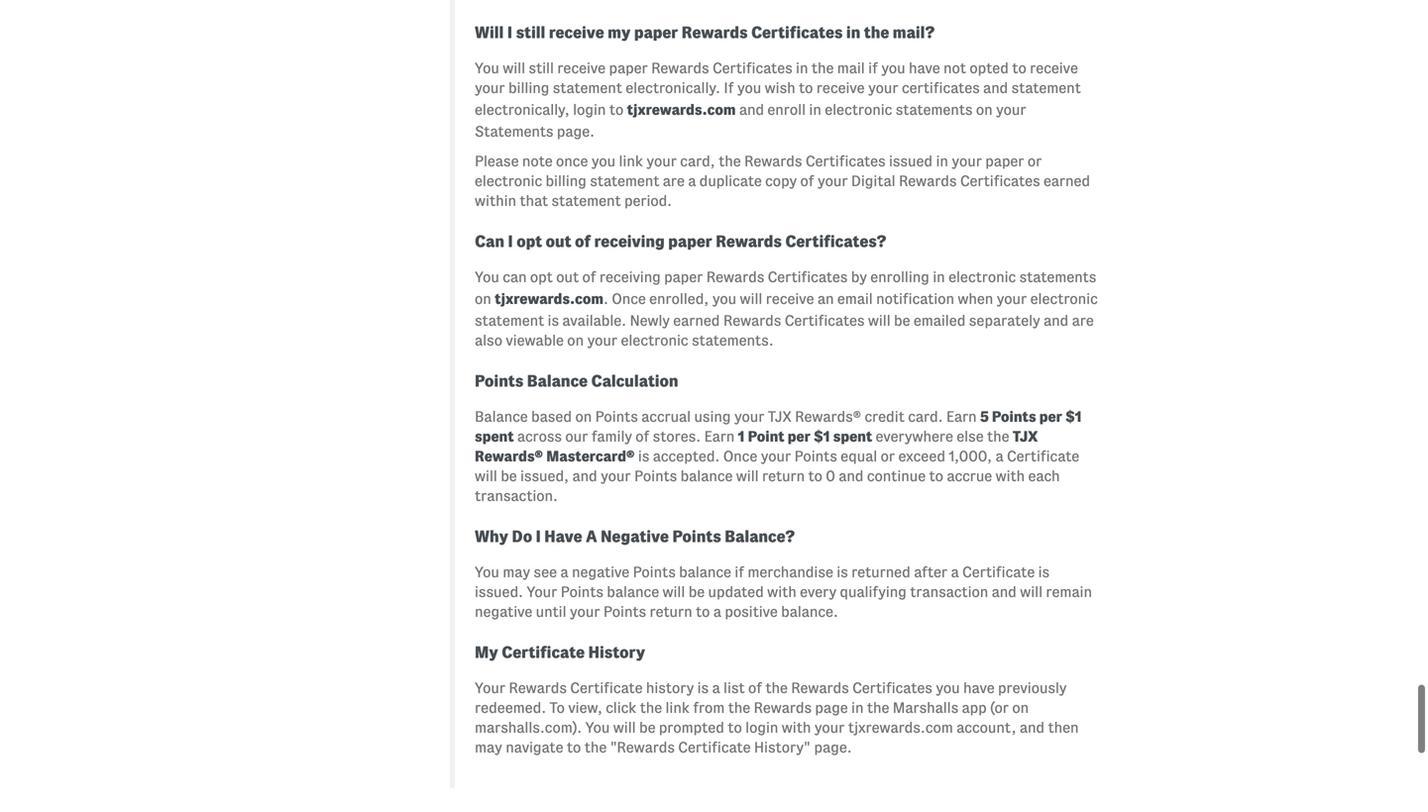 Task type: describe. For each thing, give the bounding box(es) containing it.
points up "history"
[[604, 604, 646, 621]]

your up electronically,
[[475, 80, 505, 96]]

your inside your rewards certificate history is a list of the rewards certificates you have previously redeemed. to view, click the link from the rewards page in the marshalls app (or on marshalls.com). you will be prompted to login with your tjxrewards.com account, and then may navigate to the "rewards certificate history" page.
[[475, 681, 506, 697]]

once inside the is accepted. once your points equal or exceed 1,000, a certificate will be issued, and your points balance will return to 0 and continue to accrue with each transaction.
[[723, 449, 757, 465]]

will down the email
[[868, 313, 891, 329]]

statements.
[[692, 333, 774, 349]]

page
[[815, 700, 848, 717]]

1 horizontal spatial earn
[[946, 409, 977, 425]]

the down history
[[640, 700, 662, 717]]

you down mail?
[[881, 60, 906, 76]]

2 vertical spatial balance
[[607, 584, 659, 601]]

using
[[694, 409, 731, 425]]

view,
[[568, 700, 603, 717]]

tjxrewards.com link for paper
[[627, 102, 736, 118]]

opt for can
[[530, 269, 553, 286]]

on inside and enroll in electronic statements on your statements page.
[[976, 102, 993, 118]]

previously
[[998, 681, 1067, 697]]

to down exceed
[[929, 468, 944, 485]]

tjxrewards.com for of
[[495, 291, 604, 307]]

a
[[586, 528, 597, 546]]

earned inside please note once you link your card, the rewards certificates issued in your paper or electronic billing statement are a duplicate copy of your digital rewards certificates earned within that statement period.
[[1044, 173, 1090, 189]]

or inside please note once you link your card, the rewards certificates issued in your paper or electronic billing statement are a duplicate copy of your digital rewards certificates earned within that statement period.
[[1028, 153, 1042, 170]]

0 vertical spatial tjx
[[768, 409, 792, 425]]

.
[[604, 291, 608, 307]]

electronic up separately
[[1030, 291, 1098, 307]]

to down the list
[[728, 720, 742, 737]]

1 vertical spatial balance
[[679, 565, 731, 581]]

to down "my"
[[609, 102, 624, 118]]

enrolling
[[871, 269, 930, 286]]

with inside you may see a negative points balance if merchandise is returned after a certificate is issued. your points balance will be updated with every qualifying transaction and will remain negative until your points return to a positive balance.
[[767, 584, 797, 601]]

may inside you may see a negative points balance if merchandise is returned after a certificate is issued. your points balance will be updated with every qualifying transaction and will remain negative until your points return to a positive balance.
[[503, 565, 530, 581]]

once
[[556, 153, 588, 170]]

the down 5
[[987, 429, 1009, 445]]

can
[[475, 233, 504, 250]]

newly
[[630, 313, 670, 329]]

prompted
[[659, 720, 724, 737]]

you inside your rewards certificate history is a list of the rewards certificates you have previously redeemed. to view, click the link from the rewards page in the marshalls app (or on marshalls.com). you will be prompted to login with your tjxrewards.com account, and then may navigate to the "rewards certificate history" page.
[[936, 681, 960, 697]]

tjxrewards.com inside your rewards certificate history is a list of the rewards certificates you have previously redeemed. to view, click the link from the rewards page in the marshalls app (or on marshalls.com). you will be prompted to login with your tjxrewards.com account, and then may navigate to the "rewards certificate history" page.
[[848, 720, 953, 737]]

is up remain
[[1038, 565, 1050, 581]]

certificate up click
[[570, 681, 643, 697]]

app
[[962, 700, 987, 717]]

family
[[591, 429, 632, 445]]

issued.
[[475, 584, 523, 601]]

i for will
[[507, 24, 512, 41]]

will left updated
[[663, 584, 685, 601]]

your inside you may see a negative points balance if merchandise is returned after a certificate is issued. your points balance will be updated with every qualifying transaction and will remain negative until your points return to a positive balance.
[[527, 584, 557, 601]]

"rewards
[[610, 740, 675, 756]]

0 horizontal spatial negative
[[475, 604, 532, 621]]

click
[[606, 700, 637, 717]]

and inside you will still receive paper rewards certificates in the mail if you have not opted to receive your billing statement electronically. if you wish to receive your certificates and statement electronically, login to
[[983, 80, 1008, 96]]

tjx rewards® mastercard®
[[475, 429, 1038, 465]]

you inside please note once you link your card, the rewards certificates issued in your paper or electronic billing statement are a duplicate copy of your digital rewards certificates earned within that statement period.
[[591, 153, 616, 170]]

rewards up page
[[791, 681, 849, 697]]

within
[[475, 193, 516, 209]]

electronically,
[[475, 102, 570, 118]]

receive up electronically,
[[557, 60, 606, 76]]

points down 'negative' at the bottom of the page
[[633, 565, 676, 581]]

emailed
[[914, 313, 966, 329]]

balance?
[[725, 528, 795, 546]]

1
[[738, 429, 745, 445]]

paper down period.
[[668, 233, 712, 250]]

receiving for can
[[600, 269, 661, 286]]

your inside and enroll in electronic statements on your statements page.
[[996, 102, 1026, 118]]

0 vertical spatial balance
[[527, 373, 588, 390]]

certificates
[[902, 80, 980, 96]]

1 vertical spatial balance
[[475, 409, 528, 425]]

rewards up history"
[[754, 700, 812, 717]]

you will still receive paper rewards certificates in the mail if you have not opted to receive your billing statement electronically. if you wish to receive your certificates and statement electronically, login to
[[475, 60, 1081, 118]]

page. inside your rewards certificate history is a list of the rewards certificates you have previously redeemed. to view, click the link from the rewards page in the marshalls app (or on marshalls.com). you will be prompted to login with your tjxrewards.com account, and then may navigate to the "rewards certificate history" page.
[[814, 740, 852, 756]]

history"
[[754, 740, 811, 756]]

separately
[[969, 313, 1040, 329]]

your up '1'
[[734, 409, 765, 425]]

on up our
[[575, 409, 592, 425]]

and down mastercard®
[[572, 468, 597, 485]]

still for will
[[529, 60, 554, 76]]

a inside the is accepted. once your points equal or exceed 1,000, a certificate will be issued, and your points balance will return to 0 and continue to accrue with each transaction.
[[996, 449, 1004, 465]]

positive
[[725, 604, 778, 621]]

your up separately
[[997, 291, 1027, 307]]

login inside your rewards certificate history is a list of the rewards certificates you have previously redeemed. to view, click the link from the rewards page in the marshalls app (or on marshalls.com). you will be prompted to login with your tjxrewards.com account, and then may navigate to the "rewards certificate history" page.
[[745, 720, 778, 737]]

will up statements.
[[740, 291, 763, 307]]

receiving for i
[[594, 233, 665, 250]]

certificates inside you will still receive paper rewards certificates in the mail if you have not opted to receive your billing statement electronically. if you wish to receive your certificates and statement electronically, login to
[[713, 60, 793, 76]]

to right wish
[[799, 80, 813, 96]]

is accepted. once your points equal or exceed 1,000, a certificate will be issued, and your points balance will return to 0 and continue to accrue with each transaction.
[[475, 449, 1080, 505]]

balance based on points accrual using your tjx rewards® credit card. earn
[[475, 409, 980, 425]]

be inside you may see a negative points balance if merchandise is returned after a certificate is issued. your points balance will be updated with every qualifying transaction and will remain negative until your points return to a positive balance.
[[689, 584, 705, 601]]

stores.
[[653, 429, 701, 445]]

with inside the is accepted. once your points equal or exceed 1,000, a certificate will be issued, and your points balance will return to 0 and continue to accrue with each transaction.
[[996, 468, 1025, 485]]

points right 'negative' at the bottom of the page
[[672, 528, 721, 546]]

electronic inside please note once you link your card, the rewards certificates issued in your paper or electronic billing statement are a duplicate copy of your digital rewards certificates earned within that statement period.
[[475, 173, 542, 189]]

that
[[520, 193, 548, 209]]

statements inside and enroll in electronic statements on your statements page.
[[896, 102, 973, 118]]

and inside your rewards certificate history is a list of the rewards certificates you have previously redeemed. to view, click the link from the rewards page in the marshalls app (or on marshalls.com). you will be prompted to login with your tjxrewards.com account, and then may navigate to the "rewards certificate history" page.
[[1020, 720, 1045, 737]]

each
[[1028, 468, 1060, 485]]

exceed
[[898, 449, 946, 465]]

please
[[475, 153, 519, 170]]

available.
[[562, 313, 626, 329]]

accepted.
[[653, 449, 720, 465]]

certificate down prompted
[[678, 740, 751, 756]]

tjxrewards.com link for of
[[495, 291, 604, 307]]

the right page
[[867, 700, 889, 717]]

in inside you can opt out of receiving paper rewards certificates by enrolling in electronic statements on
[[933, 269, 945, 286]]

you right if on the top right of the page
[[737, 80, 761, 96]]

5 points per $1 spent
[[475, 409, 1082, 445]]

paper inside you can opt out of receiving paper rewards certificates by enrolling in electronic statements on
[[664, 269, 703, 286]]

points up family
[[595, 409, 638, 425]]

statements
[[475, 124, 554, 140]]

can i opt out of receiving paper rewards certificates?
[[475, 233, 886, 250]]

then
[[1048, 720, 1079, 737]]

1,000,
[[949, 449, 992, 465]]

do
[[512, 528, 532, 546]]

your down available.
[[587, 333, 618, 349]]

to inside you may see a negative points balance if merchandise is returned after a certificate is issued. your points balance will be updated with every qualifying transaction and will remain negative until your points return to a positive balance.
[[696, 604, 710, 621]]

statements inside you can opt out of receiving paper rewards certificates by enrolling in electronic statements on
[[1019, 269, 1096, 286]]

or inside the is accepted. once your points equal or exceed 1,000, a certificate will be issued, and your points balance will return to 0 and continue to accrue with each transaction.
[[881, 449, 895, 465]]

1 horizontal spatial rewards®
[[795, 409, 861, 425]]

qualifying
[[840, 584, 907, 601]]

will up transaction.
[[475, 468, 497, 485]]

if
[[724, 80, 734, 96]]

a up transaction
[[951, 565, 959, 581]]

certificates inside your rewards certificate history is a list of the rewards certificates you have previously redeemed. to view, click the link from the rewards page in the marshalls app (or on marshalls.com). you will be prompted to login with your tjxrewards.com account, and then may navigate to the "rewards certificate history" page.
[[852, 681, 932, 697]]

points balance calculation
[[475, 373, 679, 390]]

$1 inside 5 points per $1 spent
[[1066, 409, 1082, 425]]

my certificate history
[[475, 644, 645, 662]]

your left certificates
[[868, 80, 899, 96]]

mail
[[837, 60, 865, 76]]

notification
[[876, 291, 954, 307]]

can
[[503, 269, 527, 286]]

account,
[[957, 720, 1016, 737]]

you inside . once enrolled, you will receive an email notification when your electronic statement is available. newly earned rewards certificates will be emailed separately and are also viewable on your electronic statements.
[[712, 291, 737, 307]]

redeemed.
[[475, 700, 546, 717]]

electronic inside you can opt out of receiving paper rewards certificates by enrolling in electronic statements on
[[949, 269, 1016, 286]]

return inside you may see a negative points balance if merchandise is returned after a certificate is issued. your points balance will be updated with every qualifying transaction and will remain negative until your points return to a positive balance.
[[650, 604, 692, 621]]

you inside your rewards certificate history is a list of the rewards certificates you have previously redeemed. to view, click the link from the rewards page in the marshalls app (or on marshalls.com). you will be prompted to login with your tjxrewards.com account, and then may navigate to the "rewards certificate history" page.
[[585, 720, 610, 737]]

updated
[[708, 584, 764, 601]]

your inside you may see a negative points balance if merchandise is returned after a certificate is issued. your points balance will be updated with every qualifying transaction and will remain negative until your points return to a positive balance.
[[570, 604, 600, 621]]

certificates?
[[785, 233, 886, 250]]

the inside you will still receive paper rewards certificates in the mail if you have not opted to receive your billing statement electronically. if you wish to receive your certificates and statement electronically, login to
[[812, 60, 834, 76]]

the down the list
[[728, 700, 750, 717]]

electronic down newly on the left top
[[621, 333, 688, 349]]

electronic inside and enroll in electronic statements on your statements page.
[[825, 102, 892, 118]]

you for you will still receive paper rewards certificates in the mail if you have not opted to receive your billing statement electronically. if you wish to receive your certificates and statement electronically, login to
[[475, 60, 499, 76]]

out for i
[[546, 233, 572, 250]]

note
[[522, 153, 553, 170]]

a right "see"
[[560, 565, 568, 581]]

opted
[[970, 60, 1009, 76]]

paper inside you will still receive paper rewards certificates in the mail if you have not opted to receive your billing statement electronically. if you wish to receive your certificates and statement electronically, login to
[[609, 60, 648, 76]]

statement inside . once enrolled, you will receive an email notification when your electronic statement is available. newly earned rewards certificates will be emailed separately and are also viewable on your electronic statements.
[[475, 313, 544, 329]]

5
[[980, 409, 989, 425]]

your down mastercard®
[[601, 468, 631, 485]]

in up mail at the right top
[[846, 24, 861, 41]]

a down updated
[[713, 604, 722, 621]]

on inside . once enrolled, you will receive an email notification when your electronic statement is available. newly earned rewards certificates will be emailed separately and are also viewable on your electronic statements.
[[567, 333, 584, 349]]

enrolled,
[[649, 291, 709, 307]]

continue
[[867, 468, 926, 485]]

rewards up to in the bottom left of the page
[[509, 681, 567, 697]]

history
[[588, 644, 645, 662]]

your right issued
[[952, 153, 982, 170]]

your inside your rewards certificate history is a list of the rewards certificates you have previously redeemed. to view, click the link from the rewards page in the marshalls app (or on marshalls.com). you will be prompted to login with your tjxrewards.com account, and then may navigate to the "rewards certificate history" page.
[[814, 720, 845, 737]]

your down point
[[761, 449, 791, 465]]

until
[[536, 604, 566, 621]]

transaction.
[[475, 488, 558, 505]]

and inside and enroll in electronic statements on your statements page.
[[739, 102, 764, 118]]

you can opt out of receiving paper rewards certificates by enrolling in electronic statements on
[[475, 269, 1096, 307]]

rewards down issued
[[899, 173, 957, 189]]

your left digital
[[818, 173, 848, 189]]

balance.
[[781, 604, 838, 621]]

link inside your rewards certificate history is a list of the rewards certificates you have previously redeemed. to view, click the link from the rewards page in the marshalls app (or on marshalls.com). you will be prompted to login with your tjxrewards.com account, and then may navigate to the "rewards certificate history" page.
[[666, 700, 690, 717]]

points up until
[[561, 584, 604, 601]]

tjx inside tjx rewards® mastercard®
[[1013, 429, 1038, 445]]

receive inside . once enrolled, you will receive an email notification when your electronic statement is available. newly earned rewards certificates will be emailed separately and are also viewable on your electronic statements.
[[766, 291, 814, 307]]

have
[[544, 528, 582, 546]]

on inside you can opt out of receiving paper rewards certificates by enrolling in electronic statements on
[[475, 291, 491, 307]]

transaction
[[910, 584, 988, 601]]

digital
[[851, 173, 896, 189]]

points inside 5 points per $1 spent
[[992, 409, 1036, 425]]

electronically.
[[626, 80, 721, 96]]

the inside please note once you link your card, the rewards certificates issued in your paper or electronic billing statement are a duplicate copy of your digital rewards certificates earned within that statement period.
[[719, 153, 741, 170]]

remain
[[1046, 584, 1092, 601]]

and right '0'
[[839, 468, 864, 485]]

page. inside and enroll in electronic statements on your statements page.
[[557, 124, 595, 140]]

our
[[565, 429, 588, 445]]

once inside . once enrolled, you will receive an email notification when your electronic statement is available. newly earned rewards certificates will be emailed separately and are also viewable on your electronic statements.
[[612, 291, 646, 307]]



Task type: locate. For each thing, give the bounding box(es) containing it.
0 vertical spatial may
[[503, 565, 530, 581]]

0 vertical spatial or
[[1028, 153, 1042, 170]]

1 vertical spatial your
[[475, 681, 506, 697]]

you inside you can opt out of receiving paper rewards certificates by enrolling in electronic statements on
[[475, 269, 499, 286]]

0
[[826, 468, 835, 485]]

returned
[[851, 565, 911, 581]]

1 vertical spatial statements
[[1019, 269, 1096, 286]]

0 horizontal spatial earn
[[704, 429, 735, 445]]

1 horizontal spatial spent
[[833, 429, 872, 445]]

paper right "my"
[[634, 24, 678, 41]]

link down history
[[666, 700, 690, 717]]

certificates inside . once enrolled, you will receive an email notification when your electronic statement is available. newly earned rewards certificates will be emailed separately and are also viewable on your electronic statements.
[[785, 313, 865, 329]]

have inside your rewards certificate history is a list of the rewards certificates you have previously redeemed. to view, click the link from the rewards page in the marshalls app (or on marshalls.com). you will be prompted to login with your tjxrewards.com account, and then may navigate to the "rewards certificate history" page.
[[963, 681, 995, 697]]

electronic up when
[[949, 269, 1016, 286]]

0 vertical spatial page.
[[557, 124, 595, 140]]

an
[[818, 291, 834, 307]]

with down merchandise
[[767, 584, 797, 601]]

or
[[1028, 153, 1042, 170], [881, 449, 895, 465]]

0 horizontal spatial link
[[619, 153, 643, 170]]

is inside . once enrolled, you will receive an email notification when your electronic statement is available. newly earned rewards certificates will be emailed separately and are also viewable on your electronic statements.
[[548, 313, 559, 329]]

1 vertical spatial have
[[963, 681, 995, 697]]

0 vertical spatial still
[[516, 24, 545, 41]]

tjxrewards.com down the marshalls
[[848, 720, 953, 737]]

$1 right 5
[[1066, 409, 1082, 425]]

will inside you will still receive paper rewards certificates in the mail if you have not opted to receive your billing statement electronically. if you wish to receive your certificates and statement electronically, login to
[[503, 60, 525, 76]]

of inside please note once you link your card, the rewards certificates issued in your paper or electronic billing statement are a duplicate copy of your digital rewards certificates earned within that statement period.
[[800, 173, 814, 189]]

0 vertical spatial once
[[612, 291, 646, 307]]

navigate
[[506, 740, 563, 756]]

a right 1,000, at the right bottom of the page
[[996, 449, 1004, 465]]

1 vertical spatial i
[[508, 233, 513, 250]]

statement
[[553, 80, 622, 96], [1012, 80, 1081, 96], [590, 173, 659, 189], [552, 193, 621, 209], [475, 313, 544, 329]]

0 vertical spatial negative
[[572, 565, 630, 581]]

balance
[[681, 468, 733, 485], [679, 565, 731, 581], [607, 584, 659, 601]]

with inside your rewards certificate history is a list of the rewards certificates you have previously redeemed. to view, click the link from the rewards page in the marshalls app (or on marshalls.com). you will be prompted to login with your tjxrewards.com account, and then may navigate to the "rewards certificate history" page.
[[782, 720, 811, 737]]

opt inside you can opt out of receiving paper rewards certificates by enrolling in electronic statements on
[[530, 269, 553, 286]]

are inside . once enrolled, you will receive an email notification when your electronic statement is available. newly earned rewards certificates will be emailed separately and are also viewable on your electronic statements.
[[1072, 313, 1094, 329]]

balance down the accepted.
[[681, 468, 733, 485]]

your left card,
[[647, 153, 677, 170]]

point
[[748, 429, 785, 445]]

if
[[868, 60, 878, 76], [735, 565, 744, 581]]

electronic down mail at the right top
[[825, 102, 892, 118]]

earn up else
[[946, 409, 977, 425]]

credit
[[865, 409, 905, 425]]

billing up electronically,
[[508, 80, 549, 96]]

your
[[527, 584, 557, 601], [475, 681, 506, 697]]

a inside please note once you link your card, the rewards certificates issued in your paper or electronic billing statement are a duplicate copy of your digital rewards certificates earned within that statement period.
[[688, 173, 696, 189]]

receive left "my"
[[549, 24, 604, 41]]

0 vertical spatial if
[[868, 60, 878, 76]]

out inside you can opt out of receiving paper rewards certificates by enrolling in electronic statements on
[[556, 269, 579, 286]]

1 horizontal spatial if
[[868, 60, 878, 76]]

still up electronically,
[[529, 60, 554, 76]]

0 horizontal spatial login
[[573, 102, 606, 118]]

0 vertical spatial with
[[996, 468, 1025, 485]]

0 horizontal spatial are
[[663, 173, 685, 189]]

may up the issued.
[[503, 565, 530, 581]]

enroll
[[768, 102, 806, 118]]

you down will
[[475, 60, 499, 76]]

0 vertical spatial balance
[[681, 468, 733, 485]]

0 horizontal spatial may
[[475, 740, 502, 756]]

of inside your rewards certificate history is a list of the rewards certificates you have previously redeemed. to view, click the link from the rewards page in the marshalls app (or on marshalls.com). you will be prompted to login with your tjxrewards.com account, and then may navigate to the "rewards certificate history" page.
[[748, 681, 762, 697]]

1 vertical spatial opt
[[530, 269, 553, 286]]

0 horizontal spatial once
[[612, 291, 646, 307]]

be inside . once enrolled, you will receive an email notification when your electronic statement is available. newly earned rewards certificates will be emailed separately and are also viewable on your electronic statements.
[[894, 313, 910, 329]]

also
[[475, 333, 502, 349]]

opt for i
[[517, 233, 542, 250]]

tjxrewards.com
[[627, 102, 736, 118], [495, 291, 604, 307], [848, 720, 953, 737]]

on inside your rewards certificate history is a list of the rewards certificates you have previously redeemed. to view, click the link from the rewards page in the marshalls app (or on marshalls.com). you will be prompted to login with your tjxrewards.com account, and then may navigate to the "rewards certificate history" page.
[[1012, 700, 1029, 717]]

to right the navigate
[[567, 740, 581, 756]]

0 vertical spatial tjxrewards.com
[[627, 102, 736, 118]]

link inside please note once you link your card, the rewards certificates issued in your paper or electronic billing statement are a duplicate copy of your digital rewards certificates earned within that statement period.
[[619, 153, 643, 170]]

be left updated
[[689, 584, 705, 601]]

if up updated
[[735, 565, 744, 581]]

1 horizontal spatial tjx
[[1013, 429, 1038, 445]]

still for i
[[516, 24, 545, 41]]

0 vertical spatial opt
[[517, 233, 542, 250]]

1 horizontal spatial have
[[963, 681, 995, 697]]

return down tjx rewards® mastercard®
[[762, 468, 805, 485]]

0 vertical spatial statements
[[896, 102, 973, 118]]

may down 'marshalls.com).'
[[475, 740, 502, 756]]

is inside your rewards certificate history is a list of the rewards certificates you have previously redeemed. to view, click the link from the rewards page in the marshalls app (or on marshalls.com). you will be prompted to login with your tjxrewards.com account, and then may navigate to the "rewards certificate history" page.
[[697, 681, 709, 697]]

and right separately
[[1044, 313, 1069, 329]]

across
[[517, 429, 562, 445]]

1 vertical spatial $1
[[814, 429, 830, 445]]

i
[[507, 24, 512, 41], [508, 233, 513, 250], [536, 528, 541, 546]]

return inside the is accepted. once your points equal or exceed 1,000, a certificate will be issued, and your points balance will return to 0 and continue to accrue with each transaction.
[[762, 468, 805, 485]]

and enroll in electronic statements on your statements page.
[[475, 102, 1026, 140]]

you for you may see a negative points balance if merchandise is returned after a certificate is issued. your points balance will be updated with every qualifying transaction and will remain negative until your points return to a positive balance.
[[475, 565, 499, 581]]

by
[[851, 269, 867, 286]]

1 horizontal spatial $1
[[1066, 409, 1082, 425]]

out up available.
[[556, 269, 579, 286]]

calculation
[[591, 373, 679, 390]]

everywhere
[[876, 429, 953, 445]]

to right opted
[[1012, 60, 1027, 76]]

you inside you will still receive paper rewards certificates in the mail if you have not opted to receive your billing statement electronically. if you wish to receive your certificates and statement electronically, login to
[[475, 60, 499, 76]]

0 horizontal spatial tjxrewards.com
[[495, 291, 604, 307]]

paper inside please note once you link your card, the rewards certificates issued in your paper or electronic billing statement are a duplicate copy of your digital rewards certificates earned within that statement period.
[[985, 153, 1024, 170]]

across our family of stores. earn 1 point per $1 spent everywhere else the
[[514, 429, 1013, 445]]

rewards® inside tjx rewards® mastercard®
[[475, 449, 543, 465]]

you left can
[[475, 269, 499, 286]]

1 vertical spatial out
[[556, 269, 579, 286]]

. once enrolled, you will receive an email notification when your electronic statement is available. newly earned rewards certificates will be emailed separately and are also viewable on your electronic statements.
[[475, 291, 1098, 349]]

to
[[550, 700, 565, 717]]

equal
[[841, 449, 877, 465]]

points right 5
[[992, 409, 1036, 425]]

list
[[724, 681, 745, 697]]

will inside your rewards certificate history is a list of the rewards certificates you have previously redeemed. to view, click the link from the rewards page in the marshalls app (or on marshalls.com). you will be prompted to login with your tjxrewards.com account, and then may navigate to the "rewards certificate history" page.
[[613, 720, 636, 737]]

per
[[1039, 409, 1062, 425], [788, 429, 811, 445]]

1 horizontal spatial statements
[[1019, 269, 1096, 286]]

0 vertical spatial link
[[619, 153, 643, 170]]

is up qualifying
[[837, 565, 848, 581]]

you down view,
[[585, 720, 610, 737]]

1 vertical spatial with
[[767, 584, 797, 601]]

0 vertical spatial out
[[546, 233, 572, 250]]

in inside you will still receive paper rewards certificates in the mail if you have not opted to receive your billing statement electronically. if you wish to receive your certificates and statement electronically, login to
[[796, 60, 808, 76]]

0 vertical spatial return
[[762, 468, 805, 485]]

negative down the issued.
[[475, 604, 532, 621]]

i right will
[[507, 24, 512, 41]]

are right separately
[[1072, 313, 1094, 329]]

have for app
[[963, 681, 995, 697]]

earned inside . once enrolled, you will receive an email notification when your electronic statement is available. newly earned rewards certificates will be emailed separately and are also viewable on your electronic statements.
[[673, 313, 720, 329]]

1 vertical spatial link
[[666, 700, 690, 717]]

to left '0'
[[808, 468, 823, 485]]

issued,
[[520, 468, 569, 485]]

1 vertical spatial return
[[650, 604, 692, 621]]

if inside you will still receive paper rewards certificates in the mail if you have not opted to receive your billing statement electronically. if you wish to receive your certificates and statement electronically, login to
[[868, 60, 878, 76]]

per inside 5 points per $1 spent
[[1039, 409, 1062, 425]]

in up notification
[[933, 269, 945, 286]]

0 horizontal spatial rewards®
[[475, 449, 543, 465]]

if inside you may see a negative points balance if merchandise is returned after a certificate is issued. your points balance will be updated with every qualifying transaction and will remain negative until your points return to a positive balance.
[[735, 565, 744, 581]]

0 horizontal spatial earned
[[673, 313, 720, 329]]

certificate down until
[[502, 644, 585, 662]]

0 horizontal spatial or
[[881, 449, 895, 465]]

(or
[[990, 700, 1009, 717]]

page. down page
[[814, 740, 852, 756]]

a inside your rewards certificate history is a list of the rewards certificates you have previously redeemed. to view, click the link from the rewards page in the marshalls app (or on marshalls.com). you will be prompted to login with your tjxrewards.com account, and then may navigate to the "rewards certificate history" page.
[[712, 681, 720, 697]]

rewards®
[[795, 409, 861, 425], [475, 449, 543, 465]]

the left mail?
[[864, 24, 889, 41]]

0 vertical spatial $1
[[1066, 409, 1082, 425]]

based
[[531, 409, 572, 425]]

1 vertical spatial negative
[[475, 604, 532, 621]]

rewards up you can opt out of receiving paper rewards certificates by enrolling in electronic statements on
[[716, 233, 782, 250]]

login inside you will still receive paper rewards certificates in the mail if you have not opted to receive your billing statement electronically. if you wish to receive your certificates and statement electronically, login to
[[573, 102, 606, 118]]

tjxrewards.com for paper
[[627, 102, 736, 118]]

0 vertical spatial per
[[1039, 409, 1062, 425]]

in right issued
[[936, 153, 948, 170]]

tjxrewards.com down 'electronically.'
[[627, 102, 736, 118]]

spent inside 5 points per $1 spent
[[475, 429, 514, 445]]

accrual
[[641, 409, 691, 425]]

will down tjx rewards® mastercard®
[[736, 468, 759, 485]]

1 horizontal spatial negative
[[572, 565, 630, 581]]

are down card,
[[663, 173, 685, 189]]

will up electronically,
[[503, 60, 525, 76]]

receiving
[[594, 233, 665, 250], [600, 269, 661, 286]]

2 horizontal spatial tjxrewards.com
[[848, 720, 953, 737]]

you inside you may see a negative points balance if merchandise is returned after a certificate is issued. your points balance will be updated with every qualifying transaction and will remain negative until your points return to a positive balance.
[[475, 565, 499, 581]]

1 vertical spatial earn
[[704, 429, 735, 445]]

your up redeemed.
[[475, 681, 506, 697]]

with
[[996, 468, 1025, 485], [767, 584, 797, 601], [782, 720, 811, 737]]

out down that
[[546, 233, 572, 250]]

rewards
[[682, 24, 748, 41], [651, 60, 709, 76], [744, 153, 802, 170], [899, 173, 957, 189], [716, 233, 782, 250], [706, 269, 764, 286], [723, 313, 781, 329], [509, 681, 567, 697], [791, 681, 849, 697], [754, 700, 812, 717]]

copy
[[765, 173, 797, 189]]

may
[[503, 565, 530, 581], [475, 740, 502, 756]]

0 horizontal spatial if
[[735, 565, 744, 581]]

negative
[[601, 528, 669, 546]]

be
[[894, 313, 910, 329], [501, 468, 517, 485], [689, 584, 705, 601], [639, 720, 656, 737]]

rewards inside you can opt out of receiving paper rewards certificates by enrolling in electronic statements on
[[706, 269, 764, 286]]

0 horizontal spatial $1
[[814, 429, 830, 445]]

negative down 'a'
[[572, 565, 630, 581]]

you may see a negative points balance if merchandise is returned after a certificate is issued. your points balance will be updated with every qualifying transaction and will remain negative until your points return to a positive balance.
[[475, 565, 1092, 621]]

certificate inside the is accepted. once your points equal or exceed 1,000, a certificate will be issued, and your points balance will return to 0 and continue to accrue with each transaction.
[[1007, 449, 1080, 465]]

points up '0'
[[794, 449, 837, 465]]

0 horizontal spatial tjx
[[768, 409, 792, 425]]

1 vertical spatial still
[[529, 60, 554, 76]]

0 vertical spatial receiving
[[594, 233, 665, 250]]

in inside and enroll in electronic statements on your statements page.
[[809, 102, 822, 118]]

1 vertical spatial earned
[[673, 313, 720, 329]]

i for can
[[508, 233, 513, 250]]

not
[[944, 60, 966, 76]]

2 vertical spatial tjxrewards.com
[[848, 720, 953, 737]]

2 spent from the left
[[833, 429, 872, 445]]

0 vertical spatial tjxrewards.com link
[[627, 102, 736, 118]]

viewable
[[506, 333, 564, 349]]

still inside you will still receive paper rewards certificates in the mail if you have not opted to receive your billing statement electronically. if you wish to receive your certificates and statement electronically, login to
[[529, 60, 554, 76]]

card.
[[908, 409, 943, 425]]

is up the from
[[697, 681, 709, 697]]

i right 'can'
[[508, 233, 513, 250]]

out for can
[[556, 269, 579, 286]]

balance up based
[[527, 373, 588, 390]]

1 horizontal spatial once
[[723, 449, 757, 465]]

the right the list
[[765, 681, 788, 697]]

and inside you may see a negative points balance if merchandise is returned after a certificate is issued. your points balance will be updated with every qualifying transaction and will remain negative until your points return to a positive balance.
[[992, 584, 1017, 601]]

are inside please note once you link your card, the rewards certificates issued in your paper or electronic billing statement are a duplicate copy of your digital rewards certificates earned within that statement period.
[[663, 173, 685, 189]]

per up each
[[1039, 409, 1062, 425]]

of
[[800, 173, 814, 189], [575, 233, 591, 250], [582, 269, 596, 286], [636, 429, 649, 445], [748, 681, 762, 697]]

billing inside you will still receive paper rewards certificates in the mail if you have not opted to receive your billing statement electronically. if you wish to receive your certificates and statement electronically, login to
[[508, 80, 549, 96]]

tjxrewards.com link
[[627, 102, 736, 118], [495, 291, 604, 307]]

my
[[608, 24, 631, 41]]

1 horizontal spatial may
[[503, 565, 530, 581]]

0 vertical spatial are
[[663, 173, 685, 189]]

of inside you can opt out of receiving paper rewards certificates by enrolling in electronic statements on
[[582, 269, 596, 286]]

balance up across
[[475, 409, 528, 425]]

0 horizontal spatial return
[[650, 604, 692, 621]]

your down page
[[814, 720, 845, 737]]

1 vertical spatial rewards®
[[475, 449, 543, 465]]

when
[[958, 291, 993, 307]]

out
[[546, 233, 572, 250], [556, 269, 579, 286]]

you
[[881, 60, 906, 76], [737, 80, 761, 96], [591, 153, 616, 170], [712, 291, 737, 307], [936, 681, 960, 697]]

2 vertical spatial with
[[782, 720, 811, 737]]

balance down why do i have a negative points balance?
[[607, 584, 659, 601]]

0 horizontal spatial your
[[475, 681, 506, 697]]

1 horizontal spatial tjxrewards.com link
[[627, 102, 736, 118]]

mail?
[[893, 24, 935, 41]]

1 horizontal spatial tjxrewards.com
[[627, 102, 736, 118]]

will i still receive my paper rewards certificates in the mail?
[[475, 24, 935, 41]]

1 horizontal spatial your
[[527, 584, 557, 601]]

1 vertical spatial billing
[[546, 173, 587, 189]]

1 vertical spatial per
[[788, 429, 811, 445]]

accrue
[[947, 468, 992, 485]]

0 vertical spatial login
[[573, 102, 606, 118]]

rewards up statements.
[[723, 313, 781, 329]]

and
[[983, 80, 1008, 96], [739, 102, 764, 118], [1044, 313, 1069, 329], [572, 468, 597, 485], [839, 468, 864, 485], [992, 584, 1017, 601], [1020, 720, 1045, 737]]

1 vertical spatial page.
[[814, 740, 852, 756]]

issued
[[889, 153, 933, 170]]

my
[[475, 644, 498, 662]]

balance inside the is accepted. once your points equal or exceed 1,000, a certificate will be issued, and your points balance will return to 0 and continue to accrue with each transaction.
[[681, 468, 733, 485]]

email
[[837, 291, 873, 307]]

1 horizontal spatial login
[[745, 720, 778, 737]]

why do i have a negative points balance?
[[475, 528, 795, 546]]

after
[[914, 565, 948, 581]]

marshalls
[[893, 700, 959, 717]]

0 horizontal spatial have
[[909, 60, 940, 76]]

1 vertical spatial receiving
[[600, 269, 661, 286]]

1 spent from the left
[[475, 429, 514, 445]]

return up history
[[650, 604, 692, 621]]

0 vertical spatial billing
[[508, 80, 549, 96]]

billing inside please note once you link your card, the rewards certificates issued in your paper or electronic billing statement are a duplicate copy of your digital rewards certificates earned within that statement period.
[[546, 173, 587, 189]]

if right mail at the right top
[[868, 60, 878, 76]]

be inside your rewards certificate history is a list of the rewards certificates you have previously redeemed. to view, click the link from the rewards page in the marshalls app (or on marshalls.com). you will be prompted to login with your tjxrewards.com account, and then may navigate to the "rewards certificate history" page.
[[639, 720, 656, 737]]

1 horizontal spatial link
[[666, 700, 690, 717]]

with left each
[[996, 468, 1025, 485]]

1 vertical spatial may
[[475, 740, 502, 756]]

receive right opted
[[1030, 60, 1078, 76]]

rewards inside . once enrolled, you will receive an email notification when your electronic statement is available. newly earned rewards certificates will be emailed separately and are also viewable on your electronic statements.
[[723, 313, 781, 329]]

receive down mail at the right top
[[817, 80, 865, 96]]

0 vertical spatial i
[[507, 24, 512, 41]]

certificates inside you can opt out of receiving paper rewards certificates by enrolling in electronic statements on
[[768, 269, 848, 286]]

have for certificates
[[909, 60, 940, 76]]

certificate up each
[[1007, 449, 1080, 465]]

merchandise
[[748, 565, 833, 581]]

rewards inside you will still receive paper rewards certificates in the mail if you have not opted to receive your billing statement electronically. if you wish to receive your certificates and statement electronically, login to
[[651, 60, 709, 76]]

earned
[[1044, 173, 1090, 189], [673, 313, 720, 329]]

0 vertical spatial earned
[[1044, 173, 1090, 189]]

tjx
[[768, 409, 792, 425], [1013, 429, 1038, 445]]

points down also
[[475, 373, 524, 390]]

login
[[573, 102, 606, 118], [745, 720, 778, 737]]

certificates
[[751, 24, 843, 41], [713, 60, 793, 76], [806, 153, 886, 170], [960, 173, 1040, 189], [768, 269, 848, 286], [785, 313, 865, 329], [852, 681, 932, 697]]

0 horizontal spatial per
[[788, 429, 811, 445]]

rewards up 'electronically.'
[[651, 60, 709, 76]]

0 horizontal spatial spent
[[475, 429, 514, 445]]

rewards up if on the top right of the page
[[682, 24, 748, 41]]

in inside your rewards certificate history is a list of the rewards certificates you have previously redeemed. to view, click the link from the rewards page in the marshalls app (or on marshalls.com). you will be prompted to login with your tjxrewards.com account, and then may navigate to the "rewards certificate history" page.
[[851, 700, 864, 717]]

may inside your rewards certificate history is a list of the rewards certificates you have previously redeemed. to view, click the link from the rewards page in the marshalls app (or on marshalls.com). you will be prompted to login with your tjxrewards.com account, and then may navigate to the "rewards certificate history" page.
[[475, 740, 502, 756]]

mastercard®
[[546, 449, 635, 465]]

in inside please note once you link your card, the rewards certificates issued in your paper or electronic billing statement are a duplicate copy of your digital rewards certificates earned within that statement period.
[[936, 153, 948, 170]]

1 vertical spatial tjxrewards.com link
[[495, 291, 604, 307]]

1 vertical spatial tjxrewards.com
[[495, 291, 604, 307]]

you for you can opt out of receiving paper rewards certificates by enrolling in electronic statements on
[[475, 269, 499, 286]]

2 vertical spatial i
[[536, 528, 541, 546]]

have
[[909, 60, 940, 76], [963, 681, 995, 697]]

0 vertical spatial rewards®
[[795, 409, 861, 425]]

is inside the is accepted. once your points equal or exceed 1,000, a certificate will be issued, and your points balance will return to 0 and continue to accrue with each transaction.
[[638, 449, 650, 465]]

with up history"
[[782, 720, 811, 737]]

earn
[[946, 409, 977, 425], [704, 429, 735, 445]]

rewards® up equal in the right bottom of the page
[[795, 409, 861, 425]]

1 vertical spatial tjx
[[1013, 429, 1038, 445]]

rewards up copy
[[744, 153, 802, 170]]

you up statements.
[[712, 291, 737, 307]]

0 vertical spatial have
[[909, 60, 940, 76]]

electronic
[[825, 102, 892, 118], [475, 173, 542, 189], [949, 269, 1016, 286], [1030, 291, 1098, 307], [621, 333, 688, 349]]

will left remain
[[1020, 584, 1043, 601]]

login up "once"
[[573, 102, 606, 118]]

per right point
[[788, 429, 811, 445]]

once down '1'
[[723, 449, 757, 465]]

billing
[[508, 80, 549, 96], [546, 173, 587, 189]]

receive left an
[[766, 291, 814, 307]]

page.
[[557, 124, 595, 140], [814, 740, 852, 756]]

have inside you will still receive paper rewards certificates in the mail if you have not opted to receive your billing statement electronically. if you wish to receive your certificates and statement electronically, login to
[[909, 60, 940, 76]]

page. up "once"
[[557, 124, 595, 140]]

are
[[663, 173, 685, 189], [1072, 313, 1094, 329]]

1 horizontal spatial per
[[1039, 409, 1062, 425]]

balance
[[527, 373, 588, 390], [475, 409, 528, 425]]

certificate inside you may see a negative points balance if merchandise is returned after a certificate is issued. your points balance will be updated with every qualifying transaction and will remain negative until your points return to a positive balance.
[[962, 565, 1035, 581]]

balance up updated
[[679, 565, 731, 581]]

period.
[[624, 193, 672, 209]]

0 horizontal spatial statements
[[896, 102, 973, 118]]

the down view,
[[584, 740, 607, 756]]

1 vertical spatial once
[[723, 449, 757, 465]]

1 horizontal spatial earned
[[1044, 173, 1090, 189]]

tjx up point
[[768, 409, 792, 425]]

every
[[800, 584, 837, 601]]

be down notification
[[894, 313, 910, 329]]

you up the issued.
[[475, 565, 499, 581]]

points down the accepted.
[[634, 468, 677, 485]]

spent up equal in the right bottom of the page
[[833, 429, 872, 445]]

be inside the is accepted. once your points equal or exceed 1,000, a certificate will be issued, and your points balance will return to 0 and continue to accrue with each transaction.
[[501, 468, 517, 485]]

1 horizontal spatial are
[[1072, 313, 1094, 329]]

0 vertical spatial your
[[527, 584, 557, 601]]

why
[[475, 528, 508, 546]]

and inside . once enrolled, you will receive an email notification when your electronic statement is available. newly earned rewards certificates will be emailed separately and are also viewable on your electronic statements.
[[1044, 313, 1069, 329]]

earn down using
[[704, 429, 735, 445]]

1 vertical spatial login
[[745, 720, 778, 737]]

electronic down please
[[475, 173, 542, 189]]

receiving inside you can opt out of receiving paper rewards certificates by enrolling in electronic statements on
[[600, 269, 661, 286]]

will
[[475, 24, 504, 41]]

1 vertical spatial if
[[735, 565, 744, 581]]

0 vertical spatial earn
[[946, 409, 977, 425]]



Task type: vqa. For each thing, say whether or not it's contained in the screenshot.
finding a marshalls is easy— just search by zip code.
no



